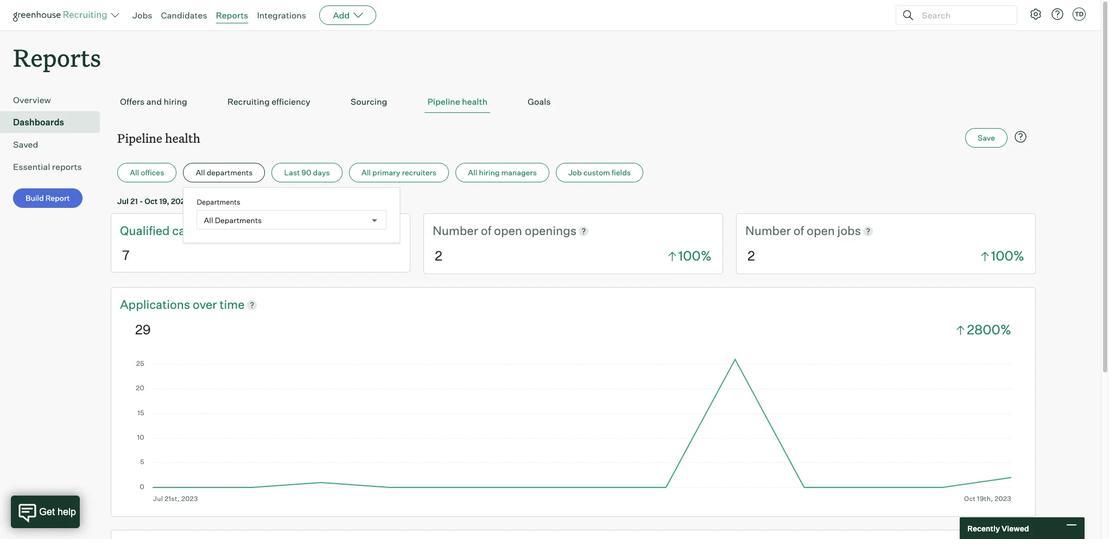 Task type: describe. For each thing, give the bounding box(es) containing it.
save button
[[965, 128, 1008, 148]]

offers
[[120, 96, 145, 107]]

applications over
[[120, 297, 220, 312]]

recruiting efficiency button
[[225, 91, 313, 113]]

openings
[[525, 223, 577, 238]]

recruiting
[[227, 96, 270, 107]]

applications
[[120, 297, 190, 312]]

last 90 days
[[284, 168, 330, 177]]

qualified
[[120, 223, 172, 238]]

all for all offices
[[130, 168, 139, 177]]

1 vertical spatial departments
[[215, 215, 262, 225]]

recently
[[968, 524, 1000, 533]]

all primary recruiters
[[362, 168, 437, 177]]

100% for openings
[[678, 248, 712, 264]]

pipeline health inside pipeline health button
[[428, 96, 488, 107]]

all for all departments
[[196, 168, 205, 177]]

managers
[[501, 168, 537, 177]]

all departments button
[[183, 163, 265, 183]]

custom
[[584, 168, 610, 177]]

22
[[254, 197, 263, 206]]

dashboards link
[[13, 116, 96, 129]]

all hiring managers
[[468, 168, 537, 177]]

job custom fields button
[[556, 163, 643, 183]]

all for all primary recruiters
[[362, 168, 371, 177]]

td
[[1075, 10, 1084, 18]]

of for jobs
[[794, 223, 804, 238]]

dashboards
[[13, 117, 64, 128]]

build
[[26, 193, 44, 203]]

of for openings
[[481, 223, 492, 238]]

viewed
[[1002, 524, 1029, 533]]

candidates
[[172, 223, 234, 238]]

candidates
[[161, 10, 207, 21]]

21
[[130, 197, 138, 206]]

days
[[313, 168, 330, 177]]

candidates link
[[161, 10, 207, 21]]

all departments
[[204, 215, 262, 225]]

applications link
[[120, 296, 193, 313]]

and
[[146, 96, 162, 107]]

all for all departments
[[204, 215, 213, 225]]

number of open for jobs
[[746, 223, 838, 238]]

recently viewed
[[968, 524, 1029, 533]]

report
[[45, 193, 70, 203]]

number for jobs
[[746, 223, 791, 238]]

19,
[[159, 197, 169, 206]]

1 jul from the left
[[117, 197, 129, 206]]

all hiring managers button
[[456, 163, 549, 183]]

saved link
[[13, 138, 96, 151]]

save
[[978, 133, 995, 142]]

29
[[135, 322, 151, 338]]

0 horizontal spatial reports
[[13, 41, 101, 73]]

departments
[[207, 168, 253, 177]]

all primary recruiters button
[[349, 163, 449, 183]]

pipeline inside button
[[428, 96, 460, 107]]

apr
[[238, 197, 252, 206]]

2 2023 from the left
[[296, 197, 315, 206]]

number for openings
[[433, 223, 478, 238]]

time
[[220, 297, 245, 312]]

all for all hiring managers
[[468, 168, 477, 177]]

sourcing
[[351, 96, 387, 107]]

tab list containing offers and hiring
[[117, 91, 1030, 113]]

xychart image
[[135, 356, 1012, 503]]

primary
[[373, 168, 400, 177]]

2 jul from the left
[[269, 197, 281, 206]]

2800%
[[967, 322, 1012, 338]]

reports link
[[216, 10, 248, 21]]

2 for openings
[[435, 248, 442, 264]]

to
[[229, 197, 237, 206]]

0 horizontal spatial pipeline
[[117, 130, 162, 146]]



Task type: locate. For each thing, give the bounding box(es) containing it.
2023
[[171, 197, 190, 206], [296, 197, 315, 206]]

0 horizontal spatial number of open
[[433, 223, 525, 238]]

goals button
[[525, 91, 554, 113]]

all departments
[[196, 168, 253, 177]]

1 horizontal spatial hiring
[[479, 168, 500, 177]]

overview
[[13, 95, 51, 105]]

essential reports link
[[13, 160, 96, 173]]

open for jobs
[[807, 223, 835, 238]]

1 vertical spatial pipeline health
[[117, 130, 200, 146]]

0 horizontal spatial -
[[140, 197, 143, 206]]

all left offices at the top of page
[[130, 168, 139, 177]]

1 horizontal spatial health
[[462, 96, 488, 107]]

last
[[284, 168, 300, 177]]

td button
[[1073, 8, 1086, 21]]

open left jobs
[[807, 223, 835, 238]]

reports down greenhouse recruiting image
[[13, 41, 101, 73]]

0 horizontal spatial pipeline health
[[117, 130, 200, 146]]

2023 right 20,
[[296, 197, 315, 206]]

all down compared
[[204, 215, 213, 225]]

faq image
[[1014, 130, 1027, 143]]

1 2023 from the left
[[171, 197, 190, 206]]

1 open from the left
[[494, 223, 522, 238]]

compared
[[192, 197, 228, 206]]

oct
[[145, 197, 158, 206]]

1 number of open from the left
[[433, 223, 525, 238]]

number of open for openings
[[433, 223, 525, 238]]

0 horizontal spatial 2
[[435, 248, 442, 264]]

build report button
[[13, 189, 82, 208]]

1 horizontal spatial pipeline health
[[428, 96, 488, 107]]

1 horizontal spatial open
[[807, 223, 835, 238]]

pipeline
[[428, 96, 460, 107], [117, 130, 162, 146]]

open for openings
[[494, 223, 522, 238]]

number
[[433, 223, 478, 238], [746, 223, 791, 238]]

2 100% from the left
[[991, 248, 1025, 264]]

0 horizontal spatial jul
[[117, 197, 129, 206]]

departments down to
[[215, 215, 262, 225]]

over link
[[193, 296, 220, 313]]

- right 22
[[264, 197, 268, 206]]

0 vertical spatial departments
[[197, 198, 240, 206]]

hiring left managers
[[479, 168, 500, 177]]

1 vertical spatial pipeline
[[117, 130, 162, 146]]

1 horizontal spatial number of open
[[746, 223, 838, 238]]

1 100% from the left
[[678, 248, 712, 264]]

all left managers
[[468, 168, 477, 177]]

jobs link
[[132, 10, 152, 21]]

1 horizontal spatial pipeline
[[428, 96, 460, 107]]

last 90 days button
[[272, 163, 342, 183]]

2 number of open from the left
[[746, 223, 838, 238]]

1 horizontal spatial number
[[746, 223, 791, 238]]

open left openings
[[494, 223, 522, 238]]

offers and hiring button
[[117, 91, 190, 113]]

20,
[[282, 197, 294, 206]]

greenhouse recruiting image
[[13, 9, 111, 22]]

job
[[568, 168, 582, 177]]

1 2 from the left
[[435, 248, 442, 264]]

qualified link
[[120, 223, 172, 239]]

sourcing button
[[348, 91, 390, 113]]

0 horizontal spatial 100%
[[678, 248, 712, 264]]

number of open
[[433, 223, 525, 238], [746, 223, 838, 238]]

2 number from the left
[[746, 223, 791, 238]]

1 horizontal spatial reports
[[216, 10, 248, 21]]

fields
[[612, 168, 631, 177]]

0 horizontal spatial of
[[481, 223, 492, 238]]

1 - from the left
[[140, 197, 143, 206]]

recruiting efficiency
[[227, 96, 310, 107]]

time link
[[220, 296, 245, 313]]

0 vertical spatial pipeline health
[[428, 96, 488, 107]]

1 vertical spatial hiring
[[479, 168, 500, 177]]

7
[[122, 247, 130, 263]]

0 vertical spatial pipeline
[[428, 96, 460, 107]]

overview link
[[13, 93, 96, 107]]

health
[[462, 96, 488, 107], [165, 130, 200, 146]]

2 of from the left
[[794, 223, 804, 238]]

1 horizontal spatial jul
[[269, 197, 281, 206]]

- right '21'
[[140, 197, 143, 206]]

0 horizontal spatial hiring
[[164, 96, 187, 107]]

all offices button
[[117, 163, 177, 183]]

all left primary
[[362, 168, 371, 177]]

departments
[[197, 198, 240, 206], [215, 215, 262, 225]]

efficiency
[[272, 96, 310, 107]]

all left "departments" in the top of the page
[[196, 168, 205, 177]]

pipeline health button
[[425, 91, 490, 113]]

candidates link
[[172, 223, 234, 239]]

1 vertical spatial reports
[[13, 41, 101, 73]]

health inside button
[[462, 96, 488, 107]]

jul 21 - oct 19, 2023 compared to apr 22 - jul 20, 2023
[[117, 197, 315, 206]]

1 of from the left
[[481, 223, 492, 238]]

saved
[[13, 139, 38, 150]]

jul left 20,
[[269, 197, 281, 206]]

hiring right and
[[164, 96, 187, 107]]

integrations
[[257, 10, 306, 21]]

2
[[435, 248, 442, 264], [748, 248, 755, 264]]

1 vertical spatial health
[[165, 130, 200, 146]]

0 vertical spatial hiring
[[164, 96, 187, 107]]

100%
[[678, 248, 712, 264], [991, 248, 1025, 264]]

add button
[[319, 5, 376, 25]]

offers and hiring
[[120, 96, 187, 107]]

2 - from the left
[[264, 197, 268, 206]]

reports
[[52, 161, 82, 172]]

0 horizontal spatial 2023
[[171, 197, 190, 206]]

offices
[[141, 168, 164, 177]]

0 horizontal spatial health
[[165, 130, 200, 146]]

pipeline health
[[428, 96, 488, 107], [117, 130, 200, 146]]

1 horizontal spatial -
[[264, 197, 268, 206]]

essential reports
[[13, 161, 82, 172]]

tab list
[[117, 91, 1030, 113]]

td button
[[1071, 5, 1088, 23]]

1 number from the left
[[433, 223, 478, 238]]

recruiters
[[402, 168, 437, 177]]

Search text field
[[919, 7, 1007, 23]]

90
[[302, 168, 311, 177]]

jul left '21'
[[117, 197, 129, 206]]

build report
[[26, 193, 70, 203]]

job custom fields
[[568, 168, 631, 177]]

2 2 from the left
[[748, 248, 755, 264]]

jobs
[[132, 10, 152, 21]]

jul
[[117, 197, 129, 206], [269, 197, 281, 206]]

1 horizontal spatial 100%
[[991, 248, 1025, 264]]

all offices
[[130, 168, 164, 177]]

essential
[[13, 161, 50, 172]]

0 horizontal spatial open
[[494, 223, 522, 238]]

hiring
[[164, 96, 187, 107], [479, 168, 500, 177]]

over
[[193, 297, 217, 312]]

open
[[494, 223, 522, 238], [807, 223, 835, 238]]

0 vertical spatial reports
[[216, 10, 248, 21]]

1 horizontal spatial 2
[[748, 248, 755, 264]]

integrations link
[[257, 10, 306, 21]]

of
[[481, 223, 492, 238], [794, 223, 804, 238]]

departments up all departments on the left of page
[[197, 198, 240, 206]]

100% for jobs
[[991, 248, 1025, 264]]

goals
[[528, 96, 551, 107]]

add
[[333, 10, 350, 21]]

configure image
[[1030, 8, 1043, 21]]

2 for jobs
[[748, 248, 755, 264]]

2023 right 19,
[[171, 197, 190, 206]]

0 horizontal spatial number
[[433, 223, 478, 238]]

1 horizontal spatial 2023
[[296, 197, 315, 206]]

reports right candidates link
[[216, 10, 248, 21]]

2 open from the left
[[807, 223, 835, 238]]

1 horizontal spatial of
[[794, 223, 804, 238]]

0 vertical spatial health
[[462, 96, 488, 107]]

jobs
[[838, 223, 861, 238]]

all
[[130, 168, 139, 177], [196, 168, 205, 177], [362, 168, 371, 177], [468, 168, 477, 177], [204, 215, 213, 225]]



Task type: vqa. For each thing, say whether or not it's contained in the screenshot.
save button
yes



